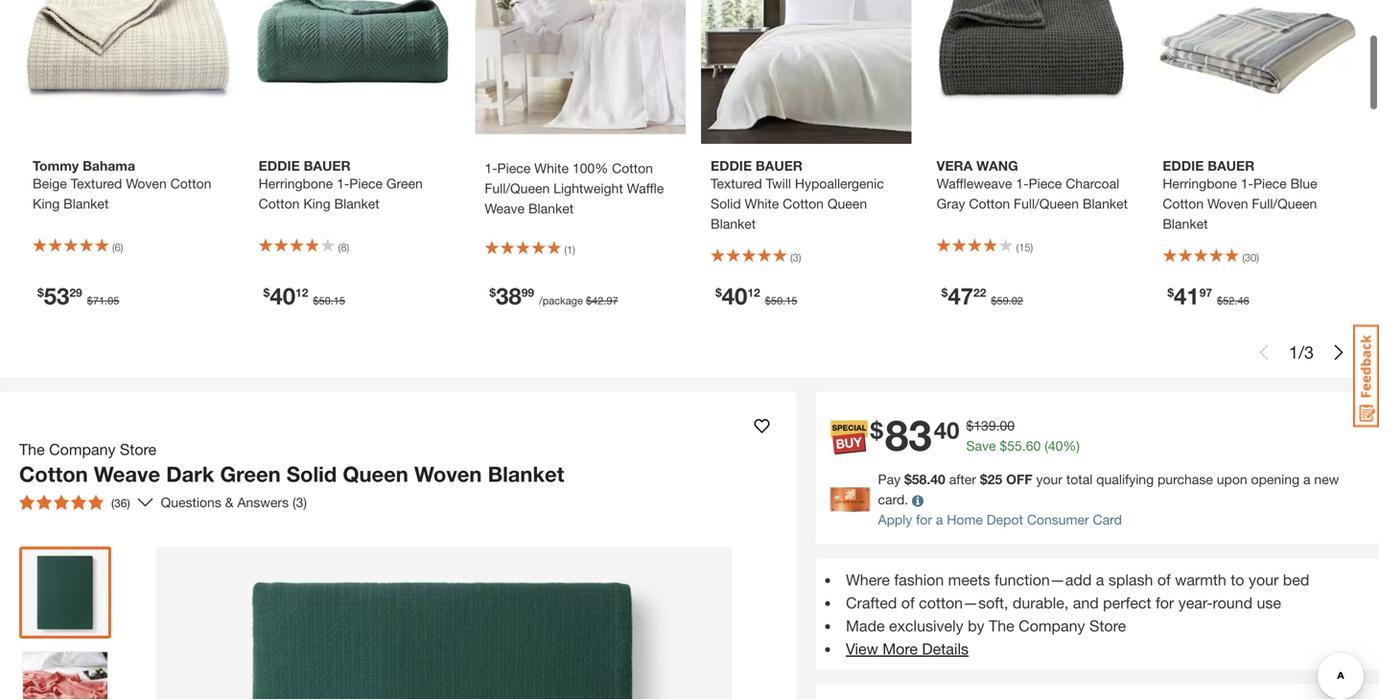 Task type: describe. For each thing, give the bounding box(es) containing it.
12 for white
[[748, 286, 760, 299]]

the company store link
[[19, 438, 164, 461]]

/package
[[539, 295, 583, 307]]

made
[[846, 617, 885, 635]]

function—add
[[995, 571, 1092, 589]]

piece for 41
[[1254, 176, 1287, 192]]

) for tommy bahama beige textured woven cotton king blanket
[[121, 241, 123, 254]]

gray
[[937, 196, 965, 212]]

( 6 )
[[112, 241, 123, 254]]

$ 38 99 /package $ 42 . 97
[[489, 282, 618, 309]]

1-piece white 100% cotton full/queen lightweight waffle weave blanket link
[[485, 158, 676, 219]]

cotton—soft,
[[919, 594, 1009, 612]]

15 for textured twill hypoallergenic solid white cotton queen blanket
[[786, 295, 797, 307]]

solid inside the company store cotton weave dark green solid queen woven blanket
[[287, 462, 337, 487]]

splash
[[1109, 571, 1153, 589]]

by
[[968, 617, 985, 635]]

crafted
[[846, 594, 897, 612]]

upon
[[1217, 471, 1248, 487]]

solid inside eddie bauer textured twill hypoallergenic solid white cotton queen blanket
[[711, 196, 741, 212]]

83
[[885, 410, 932, 460]]

blanket inside the company store cotton weave dark green solid queen woven blanket
[[488, 462, 564, 487]]

53
[[44, 282, 69, 309]]

white inside 1-piece white 100% cotton full/queen lightweight waffle weave blanket
[[534, 160, 569, 176]]

meets
[[948, 571, 990, 589]]

eddie bauer herringbone 1-piece blue cotton woven full/queen blanket
[[1163, 158, 1317, 232]]

( 8 )
[[338, 241, 349, 254]]

where fashion meets function—add a splash of warmth to your bed crafted of cotton—soft, durable, and perfect for year-round use made exclusively by the company store view more details
[[846, 571, 1310, 658]]

. inside $ 41 97 $ 52 . 46
[[1235, 295, 1238, 307]]

woven inside eddie bauer herringbone 1-piece blue cotton woven full/queen blanket
[[1208, 196, 1248, 212]]

durable,
[[1013, 594, 1069, 612]]

$ 139 . 00 save $ 55 . 60 ( 40 %)
[[966, 418, 1080, 454]]

wang
[[977, 158, 1018, 174]]

a inside 'your total qualifying purchase upon opening a new card.'
[[1303, 471, 1311, 487]]

97 inside $ 38 99 /package $ 42 . 97
[[607, 295, 618, 307]]

full/queen inside 1-piece white 100% cotton full/queen lightweight waffle weave blanket
[[485, 180, 550, 196]]

( 1 )
[[564, 244, 575, 256]]

off
[[1006, 471, 1033, 487]]

feedback link image
[[1353, 324, 1379, 428]]

eddie bauer textured twill hypoallergenic solid white cotton queen blanket
[[711, 158, 884, 232]]

vera wang waffleweave 1-piece charcoal gray cotton full/queen blanket
[[937, 158, 1128, 212]]

pay
[[878, 471, 901, 487]]

eddie for eddie bauer herringbone 1-piece blue cotton woven full/queen blanket
[[1163, 158, 1204, 174]]

herringbone 1-piece green cotton king blanket image
[[249, 0, 460, 144]]

weave inside the company store cotton weave dark green solid queen woven blanket
[[94, 462, 160, 487]]

herringbone for 41
[[1163, 176, 1237, 192]]

$ 47 22 $ 59 . 02
[[942, 282, 1023, 309]]

2 horizontal spatial 15
[[1019, 241, 1031, 254]]

queen for cotton
[[828, 196, 867, 212]]

blanket inside vera wang waffleweave 1-piece charcoal gray cotton full/queen blanket
[[1083, 196, 1128, 212]]

dark
[[166, 462, 214, 487]]

store inside where fashion meets function—add a splash of warmth to your bed crafted of cotton—soft, durable, and perfect for year-round use made exclusively by the company store view more details
[[1090, 617, 1126, 635]]

eddie bauer herringbone 1-piece green cotton king blanket
[[259, 158, 423, 212]]

( for eddie bauer textured twill hypoallergenic solid white cotton queen blanket
[[790, 251, 793, 264]]

new
[[1314, 471, 1339, 487]]

blanket inside tommy bahama beige textured woven cotton king blanket
[[63, 196, 109, 212]]

piece for 40
[[349, 176, 383, 192]]

card.
[[878, 492, 908, 507]]

beige
[[33, 176, 67, 192]]

next slide image
[[1331, 345, 1347, 360]]

1- for 41
[[1241, 176, 1254, 192]]

pay $ 58.40 after $ 25 off
[[878, 471, 1033, 487]]

apply
[[878, 512, 912, 528]]

the inside where fashion meets function—add a splash of warmth to your bed crafted of cotton—soft, durable, and perfect for year-round use made exclusively by the company store view more details
[[989, 617, 1015, 635]]

47
[[948, 282, 974, 309]]

questions & answers (3)
[[161, 495, 307, 510]]

depot
[[987, 512, 1023, 528]]

total
[[1066, 471, 1093, 487]]

41
[[1174, 282, 1200, 309]]

29
[[69, 286, 82, 299]]

cotton inside vera wang waffleweave 1-piece charcoal gray cotton full/queen blanket
[[969, 196, 1010, 212]]

02
[[1012, 295, 1023, 307]]

white inside eddie bauer textured twill hypoallergenic solid white cotton queen blanket
[[745, 196, 779, 212]]

/
[[1299, 342, 1304, 363]]

view
[[846, 640, 878, 658]]

%)
[[1063, 438, 1080, 454]]

the company store bed blankets ko33 q dark green e1.1 image
[[23, 652, 107, 699]]

eddie for eddie bauer textured twill hypoallergenic solid white cotton queen blanket
[[711, 158, 752, 174]]

00
[[1000, 418, 1015, 434]]

view more details link
[[846, 640, 969, 658]]

22
[[974, 286, 986, 299]]

71
[[93, 295, 105, 307]]

lightweight
[[554, 180, 623, 196]]

blanket inside eddie bauer herringbone 1-piece green cotton king blanket
[[334, 196, 380, 212]]

round
[[1213, 594, 1253, 612]]

cotton inside 1-piece white 100% cotton full/queen lightweight waffle weave blanket
[[612, 160, 653, 176]]

139
[[974, 418, 996, 434]]

company inside the company store cotton weave dark green solid queen woven blanket
[[49, 440, 116, 459]]

answers
[[237, 495, 289, 510]]

waffleweave
[[937, 176, 1012, 192]]

and
[[1073, 594, 1099, 612]]

details
[[922, 640, 969, 658]]

tommy
[[33, 158, 79, 174]]

1- inside 1-piece white 100% cotton full/queen lightweight waffle weave blanket
[[485, 160, 497, 176]]

apply now image
[[830, 487, 878, 512]]

bahama
[[83, 158, 135, 174]]

1-piece white 100% cotton full/queen lightweight waffle weave blanket
[[485, 160, 664, 216]]

( up $ 38 99 /package $ 42 . 97
[[564, 244, 567, 256]]

52
[[1223, 295, 1235, 307]]

home
[[947, 512, 983, 528]]

( 15 )
[[1016, 241, 1033, 254]]

fashion
[[894, 571, 944, 589]]

eddie for eddie bauer herringbone 1-piece green cotton king blanket
[[259, 158, 300, 174]]

$ inside the $ 83 40
[[870, 416, 883, 444]]

( for vera wang waffleweave 1-piece charcoal gray cotton full/queen blanket
[[1016, 241, 1019, 254]]

herringbone for 40
[[259, 176, 333, 192]]

use
[[1257, 594, 1281, 612]]

tommy bahama beige textured woven cotton king blanket
[[33, 158, 211, 212]]

59
[[997, 295, 1009, 307]]

42
[[592, 295, 604, 307]]

after
[[949, 471, 976, 487]]

vera
[[937, 158, 973, 174]]

apply for a home depot consumer card link
[[878, 512, 1122, 528]]

save
[[966, 438, 996, 454]]

woven inside the company store cotton weave dark green solid queen woven blanket
[[414, 462, 482, 487]]

piece inside 1-piece white 100% cotton full/queen lightweight waffle weave blanket
[[497, 160, 531, 176]]

$ 53 29 $ 71 . 05
[[37, 282, 119, 309]]

purchase
[[1158, 471, 1213, 487]]

green inside the company store cotton weave dark green solid queen woven blanket
[[220, 462, 281, 487]]



Task type: vqa. For each thing, say whether or not it's contained in the screenshot.
Special
no



Task type: locate. For each thing, give the bounding box(es) containing it.
this is the first slide image
[[1256, 345, 1272, 360]]

cotton inside eddie bauer herringbone 1-piece green cotton king blanket
[[259, 196, 300, 212]]

0 horizontal spatial 15
[[334, 295, 345, 307]]

$ 40 12 $ 50 . 15 down ( 3 )
[[716, 282, 797, 309]]

1 horizontal spatial of
[[1158, 571, 1171, 589]]

0 horizontal spatial your
[[1036, 471, 1063, 487]]

0 vertical spatial woven
[[126, 176, 167, 192]]

eddie inside eddie bauer textured twill hypoallergenic solid white cotton queen blanket
[[711, 158, 752, 174]]

1 / 3
[[1289, 342, 1314, 363]]

8
[[341, 241, 347, 254]]

3 eddie from the left
[[1163, 158, 1204, 174]]

$ 40 12 $ 50 . 15 for white
[[716, 282, 797, 309]]

$ 40 12 $ 50 . 15 down 8
[[263, 282, 345, 309]]

0 horizontal spatial the
[[19, 440, 45, 459]]

3 left next slide icon
[[1304, 342, 1314, 363]]

full/queen inside eddie bauer herringbone 1-piece blue cotton woven full/queen blanket
[[1252, 196, 1317, 212]]

white left 100%
[[534, 160, 569, 176]]

woven
[[126, 176, 167, 192], [1208, 196, 1248, 212], [414, 462, 482, 487]]

) for vera wang waffleweave 1-piece charcoal gray cotton full/queen blanket
[[1031, 241, 1033, 254]]

0 horizontal spatial 12
[[295, 286, 308, 299]]

1 vertical spatial woven
[[1208, 196, 1248, 212]]

textured down bahama
[[71, 176, 122, 192]]

0 horizontal spatial woven
[[126, 176, 167, 192]]

1 vertical spatial company
[[1019, 617, 1085, 635]]

2 eddie from the left
[[711, 158, 752, 174]]

of down 'fashion'
[[901, 594, 915, 612]]

white down twill at the top of the page
[[745, 196, 779, 212]]

piece inside eddie bauer herringbone 1-piece blue cotton woven full/queen blanket
[[1254, 176, 1287, 192]]

0 vertical spatial of
[[1158, 571, 1171, 589]]

waffle
[[627, 180, 664, 196]]

. inside the $ 47 22 $ 59 . 02
[[1009, 295, 1012, 307]]

your
[[1036, 471, 1063, 487], [1249, 571, 1279, 589]]

your inside 'your total qualifying purchase upon opening a new card.'
[[1036, 471, 1063, 487]]

55
[[1007, 438, 1022, 454]]

1 horizontal spatial queen
[[828, 196, 867, 212]]

solid right waffle in the top of the page
[[711, 196, 741, 212]]

1 vertical spatial green
[[220, 462, 281, 487]]

60
[[1026, 438, 1041, 454]]

opening
[[1251, 471, 1300, 487]]

0 vertical spatial store
[[120, 440, 156, 459]]

more
[[883, 640, 918, 658]]

0 horizontal spatial solid
[[287, 462, 337, 487]]

full/queen
[[485, 180, 550, 196], [1014, 196, 1079, 212], [1252, 196, 1317, 212]]

1 horizontal spatial herringbone
[[1163, 176, 1237, 192]]

eddie
[[259, 158, 300, 174], [711, 158, 752, 174], [1163, 158, 1204, 174]]

1 king from the left
[[33, 196, 60, 212]]

exclusively
[[889, 617, 964, 635]]

consumer
[[1027, 512, 1089, 528]]

0 vertical spatial weave
[[485, 201, 525, 216]]

50
[[319, 295, 331, 307], [771, 295, 783, 307]]

your left total at the right bottom of page
[[1036, 471, 1063, 487]]

25
[[988, 471, 1002, 487]]

3
[[793, 251, 799, 264], [1304, 342, 1314, 363]]

( for tommy bahama beige textured woven cotton king blanket
[[112, 241, 115, 254]]

50 for cotton
[[771, 295, 783, 307]]

0 horizontal spatial herringbone
[[259, 176, 333, 192]]

0 vertical spatial a
[[1303, 471, 1311, 487]]

bauer inside eddie bauer textured twill hypoallergenic solid white cotton queen blanket
[[756, 158, 803, 174]]

15
[[1019, 241, 1031, 254], [334, 295, 345, 307], [786, 295, 797, 307]]

company
[[49, 440, 116, 459], [1019, 617, 1085, 635]]

1 right this is the first slide "image"
[[1289, 342, 1299, 363]]

bauer for woven
[[1208, 158, 1255, 174]]

2 textured from the left
[[711, 176, 762, 192]]

1 horizontal spatial 1
[[1289, 342, 1299, 363]]

0 horizontal spatial 50
[[319, 295, 331, 307]]

1 horizontal spatial a
[[1096, 571, 1104, 589]]

store inside the company store cotton weave dark green solid queen woven blanket
[[120, 440, 156, 459]]

card
[[1093, 512, 1122, 528]]

full/queen up ( 15 )
[[1014, 196, 1079, 212]]

bauer inside eddie bauer herringbone 1-piece green cotton king blanket
[[304, 158, 351, 174]]

qualifying
[[1097, 471, 1154, 487]]

40
[[270, 282, 295, 309], [722, 282, 748, 309], [934, 416, 960, 444], [1048, 438, 1063, 454]]

1 herringbone from the left
[[259, 176, 333, 192]]

$ 83 40
[[870, 410, 960, 460]]

for down info image
[[916, 512, 932, 528]]

1 horizontal spatial 12
[[748, 286, 760, 299]]

weave up (36)
[[94, 462, 160, 487]]

( down eddie bauer herringbone 1-piece green cotton king blanket at top left
[[338, 241, 341, 254]]

of
[[1158, 571, 1171, 589], [901, 594, 915, 612]]

0 horizontal spatial textured
[[71, 176, 122, 192]]

queen for solid
[[343, 462, 408, 487]]

1 horizontal spatial 15
[[786, 295, 797, 307]]

green inside eddie bauer herringbone 1-piece green cotton king blanket
[[386, 176, 423, 192]]

bauer for king
[[304, 158, 351, 174]]

textured left twill at the top of the page
[[711, 176, 762, 192]]

0 horizontal spatial 1
[[567, 244, 573, 256]]

( for eddie bauer herringbone 1-piece green cotton king blanket
[[338, 241, 341, 254]]

solid
[[711, 196, 741, 212], [287, 462, 337, 487]]

1 vertical spatial solid
[[287, 462, 337, 487]]

beige textured woven cotton king blanket image
[[23, 0, 234, 144]]

0 vertical spatial solid
[[711, 196, 741, 212]]

0 horizontal spatial queen
[[343, 462, 408, 487]]

apply for a home depot consumer card
[[878, 512, 1122, 528]]

1 horizontal spatial woven
[[414, 462, 482, 487]]

company up '(36)' link
[[49, 440, 116, 459]]

your inside where fashion meets function—add a splash of warmth to your bed crafted of cotton—soft, durable, and perfect for year-round use made exclusively by the company store view more details
[[1249, 571, 1279, 589]]

your up use
[[1249, 571, 1279, 589]]

0 horizontal spatial store
[[120, 440, 156, 459]]

to
[[1231, 571, 1244, 589]]

queen
[[828, 196, 867, 212], [343, 462, 408, 487]]

) for eddie bauer textured twill hypoallergenic solid white cotton queen blanket
[[799, 251, 801, 264]]

1 horizontal spatial full/queen
[[1014, 196, 1079, 212]]

king inside eddie bauer herringbone 1-piece green cotton king blanket
[[303, 196, 331, 212]]

1 horizontal spatial 3
[[1304, 342, 1314, 363]]

1- inside eddie bauer herringbone 1-piece green cotton king blanket
[[337, 176, 349, 192]]

100%
[[572, 160, 608, 176]]

1-
[[485, 160, 497, 176], [337, 176, 349, 192], [1016, 176, 1029, 192], [1241, 176, 1254, 192]]

full/queen for 41
[[1252, 196, 1317, 212]]

the inside the company store cotton weave dark green solid queen woven blanket
[[19, 440, 45, 459]]

the company store bed blankets ko33 q dark green 64.0 image
[[23, 551, 107, 635]]

1- inside vera wang waffleweave 1-piece charcoal gray cotton full/queen blanket
[[1016, 176, 1029, 192]]

2 bauer from the left
[[756, 158, 803, 174]]

full/queen down blue
[[1252, 196, 1317, 212]]

2 horizontal spatial full/queen
[[1252, 196, 1317, 212]]

. inside $ 53 29 $ 71 . 05
[[105, 295, 108, 307]]

0 horizontal spatial eddie
[[259, 158, 300, 174]]

40 inside $ 139 . 00 save $ 55 . 60 ( 40 %)
[[1048, 438, 1063, 454]]

herringbone inside eddie bauer herringbone 1-piece blue cotton woven full/queen blanket
[[1163, 176, 1237, 192]]

twill
[[766, 176, 791, 192]]

0 horizontal spatial 97
[[607, 295, 618, 307]]

a left new at the right
[[1303, 471, 1311, 487]]

( 30 )
[[1242, 251, 1259, 264]]

0 horizontal spatial company
[[49, 440, 116, 459]]

woven inside tommy bahama beige textured woven cotton king blanket
[[126, 176, 167, 192]]

( right 60
[[1045, 438, 1048, 454]]

1 horizontal spatial bauer
[[756, 158, 803, 174]]

05
[[108, 295, 119, 307]]

queen inside the company store cotton weave dark green solid queen woven blanket
[[343, 462, 408, 487]]

cotton inside the company store cotton weave dark green solid queen woven blanket
[[19, 462, 88, 487]]

queen inside eddie bauer textured twill hypoallergenic solid white cotton queen blanket
[[828, 196, 867, 212]]

cotton inside eddie bauer textured twill hypoallergenic solid white cotton queen blanket
[[783, 196, 824, 212]]

full/queen left lightweight
[[485, 180, 550, 196]]

40 inside the $ 83 40
[[934, 416, 960, 444]]

1 eddie from the left
[[259, 158, 300, 174]]

58.40
[[912, 471, 946, 487]]

blue
[[1291, 176, 1317, 192]]

0 vertical spatial 3
[[793, 251, 799, 264]]

a left home
[[936, 512, 943, 528]]

herringbone inside eddie bauer herringbone 1-piece green cotton king blanket
[[259, 176, 333, 192]]

1 horizontal spatial for
[[1156, 594, 1174, 612]]

97 right 42
[[607, 295, 618, 307]]

the up "5 stars" 'image'
[[19, 440, 45, 459]]

( up 02
[[1016, 241, 1019, 254]]

textured
[[71, 176, 122, 192], [711, 176, 762, 192]]

1 horizontal spatial your
[[1249, 571, 1279, 589]]

of right the splash
[[1158, 571, 1171, 589]]

blanket inside eddie bauer herringbone 1-piece blue cotton woven full/queen blanket
[[1163, 216, 1208, 232]]

2 horizontal spatial woven
[[1208, 196, 1248, 212]]

charcoal
[[1066, 176, 1120, 192]]

6
[[115, 241, 121, 254]]

0 horizontal spatial green
[[220, 462, 281, 487]]

1 up $ 38 99 /package $ 42 . 97
[[567, 244, 573, 256]]

solid up (3)
[[287, 462, 337, 487]]

2 horizontal spatial a
[[1303, 471, 1311, 487]]

1 vertical spatial weave
[[94, 462, 160, 487]]

the right by
[[989, 617, 1015, 635]]

1 vertical spatial the
[[989, 617, 1015, 635]]

12 for cotton
[[295, 286, 308, 299]]

herringbone 1-piece blue cotton woven full/queen blanket image
[[1153, 0, 1364, 144]]

1- for 47
[[1016, 176, 1029, 192]]

( up the 46
[[1242, 251, 1245, 264]]

1 horizontal spatial weave
[[485, 201, 525, 216]]

weave up "99"
[[485, 201, 525, 216]]

where
[[846, 571, 890, 589]]

king inside tommy bahama beige textured woven cotton king blanket
[[33, 196, 60, 212]]

0 vertical spatial company
[[49, 440, 116, 459]]

1 horizontal spatial white
[[745, 196, 779, 212]]

0 horizontal spatial $ 40 12 $ 50 . 15
[[263, 282, 345, 309]]

2 king from the left
[[303, 196, 331, 212]]

your total qualifying purchase upon opening a new card.
[[878, 471, 1339, 507]]

)
[[121, 241, 123, 254], [347, 241, 349, 254], [1031, 241, 1033, 254], [573, 244, 575, 256], [799, 251, 801, 264], [1257, 251, 1259, 264]]

company inside where fashion meets function—add a splash of warmth to your bed crafted of cotton—soft, durable, and perfect for year-round use made exclusively by the company store view more details
[[1019, 617, 1085, 635]]

1 vertical spatial of
[[901, 594, 915, 612]]

0 horizontal spatial king
[[33, 196, 60, 212]]

( inside $ 139 . 00 save $ 55 . 60 ( 40 %)
[[1045, 438, 1048, 454]]

0 horizontal spatial of
[[901, 594, 915, 612]]

for left year-
[[1156, 594, 1174, 612]]

$ 40 12 $ 50 . 15
[[263, 282, 345, 309], [716, 282, 797, 309]]

1 vertical spatial store
[[1090, 617, 1126, 635]]

bauer up ( 30 )
[[1208, 158, 1255, 174]]

0 horizontal spatial 3
[[793, 251, 799, 264]]

blanket inside 1-piece white 100% cotton full/queen lightweight waffle weave blanket
[[528, 201, 574, 216]]

piece for 47
[[1029, 176, 1062, 192]]

0 vertical spatial your
[[1036, 471, 1063, 487]]

(3)
[[293, 495, 307, 510]]

2 50 from the left
[[771, 295, 783, 307]]

2 horizontal spatial eddie
[[1163, 158, 1204, 174]]

1- for 40
[[337, 176, 349, 192]]

bauer for cotton
[[756, 158, 803, 174]]

1
[[567, 244, 573, 256], [1289, 342, 1299, 363]]

2 $ 40 12 $ 50 . 15 from the left
[[716, 282, 797, 309]]

) for eddie bauer herringbone 1-piece green cotton king blanket
[[347, 241, 349, 254]]

textured inside eddie bauer textured twill hypoallergenic solid white cotton queen blanket
[[711, 176, 762, 192]]

5 stars image
[[19, 495, 104, 510]]

the company store cotton weave dark green solid queen woven blanket
[[19, 440, 564, 487]]

perfect
[[1103, 594, 1152, 612]]

eddie inside eddie bauer herringbone 1-piece green cotton king blanket
[[259, 158, 300, 174]]

0 vertical spatial green
[[386, 176, 423, 192]]

1 horizontal spatial eddie
[[711, 158, 752, 174]]

(
[[112, 241, 115, 254], [338, 241, 341, 254], [1016, 241, 1019, 254], [564, 244, 567, 256], [790, 251, 793, 264], [1242, 251, 1245, 264], [1045, 438, 1048, 454]]

.
[[105, 295, 108, 307], [331, 295, 334, 307], [604, 295, 607, 307], [783, 295, 786, 307], [1009, 295, 1012, 307], [1235, 295, 1238, 307], [996, 418, 1000, 434], [1022, 438, 1026, 454]]

1 vertical spatial 3
[[1304, 342, 1314, 363]]

bauer up 8
[[304, 158, 351, 174]]

15 down 8
[[334, 295, 345, 307]]

1 horizontal spatial textured
[[711, 176, 762, 192]]

1 $ 40 12 $ 50 . 15 from the left
[[263, 282, 345, 309]]

1-piece white 100% cotton full/queen lightweight waffle weave blanket image
[[475, 0, 686, 144]]

0 vertical spatial the
[[19, 440, 45, 459]]

1 horizontal spatial store
[[1090, 617, 1126, 635]]

15 up 02
[[1019, 241, 1031, 254]]

blanket
[[63, 196, 109, 212], [334, 196, 380, 212], [1083, 196, 1128, 212], [528, 201, 574, 216], [711, 216, 756, 232], [1163, 216, 1208, 232], [488, 462, 564, 487]]

1 vertical spatial your
[[1249, 571, 1279, 589]]

store up (36)
[[120, 440, 156, 459]]

( down eddie bauer textured twill hypoallergenic solid white cotton queen blanket at the top right
[[790, 251, 793, 264]]

full/queen inside vera wang waffleweave 1-piece charcoal gray cotton full/queen blanket
[[1014, 196, 1079, 212]]

(36) button
[[12, 487, 138, 518]]

full/queen for 47
[[1014, 196, 1079, 212]]

) for eddie bauer herringbone 1-piece blue cotton woven full/queen blanket
[[1257, 251, 1259, 264]]

store
[[120, 440, 156, 459], [1090, 617, 1126, 635]]

eddie inside eddie bauer herringbone 1-piece blue cotton woven full/queen blanket
[[1163, 158, 1204, 174]]

( up 05
[[112, 241, 115, 254]]

a inside where fashion meets function—add a splash of warmth to your bed crafted of cotton—soft, durable, and perfect for year-round use made exclusively by the company store view more details
[[1096, 571, 1104, 589]]

. inside $ 38 99 /package $ 42 . 97
[[604, 295, 607, 307]]

company down durable,
[[1019, 617, 1085, 635]]

1- inside eddie bauer herringbone 1-piece blue cotton woven full/queen blanket
[[1241, 176, 1254, 192]]

0 vertical spatial for
[[916, 512, 932, 528]]

2 vertical spatial woven
[[414, 462, 482, 487]]

1 12 from the left
[[295, 286, 308, 299]]

15 down ( 3 )
[[786, 295, 797, 307]]

warmth
[[1175, 571, 1227, 589]]

12
[[295, 286, 308, 299], [748, 286, 760, 299]]

green
[[386, 176, 423, 192], [220, 462, 281, 487]]

( 3 )
[[790, 251, 801, 264]]

0 vertical spatial queen
[[828, 196, 867, 212]]

blanket inside eddie bauer textured twill hypoallergenic solid white cotton queen blanket
[[711, 216, 756, 232]]

&
[[225, 495, 234, 510]]

0 horizontal spatial weave
[[94, 462, 160, 487]]

1 50 from the left
[[319, 295, 331, 307]]

piece inside eddie bauer herringbone 1-piece green cotton king blanket
[[349, 176, 383, 192]]

hypoallergenic
[[795, 176, 884, 192]]

for inside where fashion meets function—add a splash of warmth to your bed crafted of cotton—soft, durable, and perfect for year-round use made exclusively by the company store view more details
[[1156, 594, 1174, 612]]

weave inside 1-piece white 100% cotton full/queen lightweight waffle weave blanket
[[485, 201, 525, 216]]

1 horizontal spatial $ 40 12 $ 50 . 15
[[716, 282, 797, 309]]

info image
[[912, 495, 924, 507]]

$ 40 12 $ 50 . 15 for cotton
[[263, 282, 345, 309]]

2 herringbone from the left
[[1163, 176, 1237, 192]]

textured inside tommy bahama beige textured woven cotton king blanket
[[71, 176, 122, 192]]

97 inside $ 41 97 $ 52 . 46
[[1200, 286, 1212, 299]]

$ 41 97 $ 52 . 46
[[1168, 282, 1249, 309]]

97 left 52
[[1200, 286, 1212, 299]]

0 vertical spatial white
[[534, 160, 569, 176]]

1 vertical spatial white
[[745, 196, 779, 212]]

50 for king
[[319, 295, 331, 307]]

weave
[[485, 201, 525, 216], [94, 462, 160, 487]]

1 horizontal spatial 50
[[771, 295, 783, 307]]

1 horizontal spatial green
[[386, 176, 423, 192]]

3 down eddie bauer textured twill hypoallergenic solid white cotton queen blanket at the top right
[[793, 251, 799, 264]]

cotton inside eddie bauer herringbone 1-piece blue cotton woven full/queen blanket
[[1163, 196, 1204, 212]]

2 12 from the left
[[748, 286, 760, 299]]

1 vertical spatial 1
[[1289, 342, 1299, 363]]

1 bauer from the left
[[304, 158, 351, 174]]

1 textured from the left
[[71, 176, 122, 192]]

0 horizontal spatial full/queen
[[485, 180, 550, 196]]

30
[[1245, 251, 1257, 264]]

questions
[[161, 495, 221, 510]]

0 horizontal spatial a
[[936, 512, 943, 528]]

( for eddie bauer herringbone 1-piece blue cotton woven full/queen blanket
[[1242, 251, 1245, 264]]

$
[[37, 286, 44, 299], [263, 286, 270, 299], [489, 286, 496, 299], [716, 286, 722, 299], [942, 286, 948, 299], [1168, 286, 1174, 299], [87, 295, 93, 307], [313, 295, 319, 307], [586, 295, 592, 307], [765, 295, 771, 307], [991, 295, 997, 307], [1217, 295, 1223, 307], [870, 416, 883, 444], [966, 418, 974, 434], [1000, 438, 1007, 454], [904, 471, 912, 487], [980, 471, 988, 487]]

piece inside vera wang waffleweave 1-piece charcoal gray cotton full/queen blanket
[[1029, 176, 1062, 192]]

2 horizontal spatial bauer
[[1208, 158, 1255, 174]]

bauer up twill at the top of the page
[[756, 158, 803, 174]]

0 horizontal spatial white
[[534, 160, 569, 176]]

bauer inside eddie bauer herringbone 1-piece blue cotton woven full/queen blanket
[[1208, 158, 1255, 174]]

2 vertical spatial a
[[1096, 571, 1104, 589]]

1 vertical spatial queen
[[343, 462, 408, 487]]

38
[[496, 282, 521, 309]]

1 vertical spatial for
[[1156, 594, 1174, 612]]

textured twill hypoallergenic solid white cotton queen blanket image
[[701, 0, 912, 144]]

cotton inside tommy bahama beige textured woven cotton king blanket
[[170, 176, 211, 192]]

1 horizontal spatial king
[[303, 196, 331, 212]]

1 vertical spatial a
[[936, 512, 943, 528]]

store down the 'perfect'
[[1090, 617, 1126, 635]]

3 bauer from the left
[[1208, 158, 1255, 174]]

1 horizontal spatial company
[[1019, 617, 1085, 635]]

1 horizontal spatial 97
[[1200, 286, 1212, 299]]

0 horizontal spatial bauer
[[304, 158, 351, 174]]

0 vertical spatial 1
[[567, 244, 573, 256]]

1 horizontal spatial solid
[[711, 196, 741, 212]]

1 horizontal spatial the
[[989, 617, 1015, 635]]

waffleweave 1-piece charcoal gray cotton full/queen blanket image
[[927, 0, 1138, 144]]

a up and
[[1096, 571, 1104, 589]]

15 for herringbone 1-piece green cotton king blanket
[[334, 295, 345, 307]]

0 horizontal spatial for
[[916, 512, 932, 528]]



